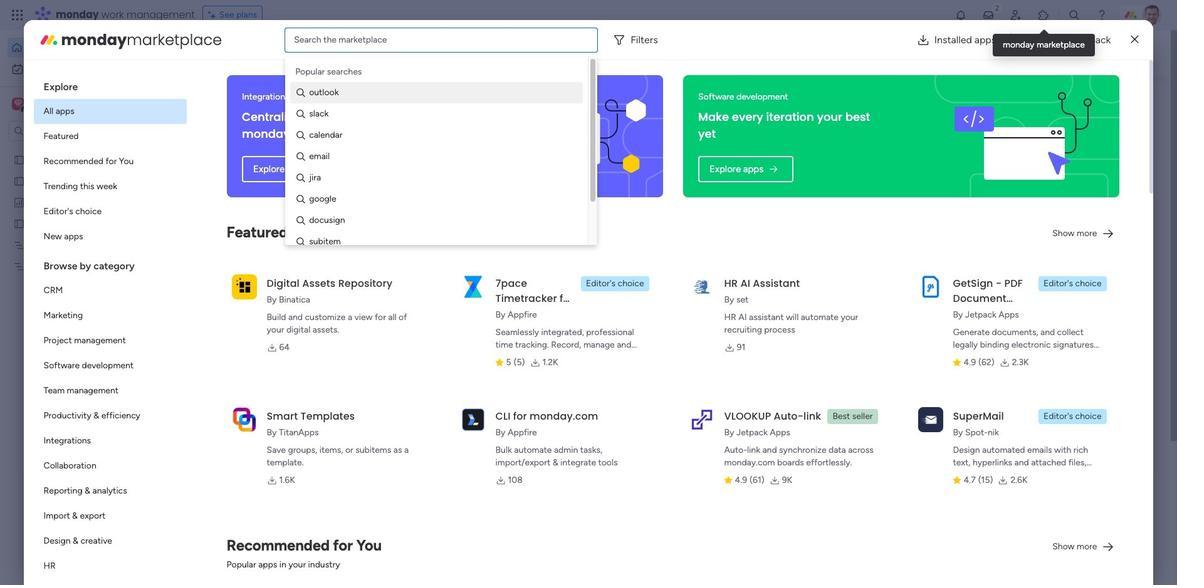 Task type: locate. For each thing, give the bounding box(es) containing it.
public board image
[[13, 154, 25, 166], [13, 218, 25, 229], [247, 229, 261, 243]]

search everything image
[[1068, 9, 1081, 21]]

Search in workspace field
[[26, 124, 105, 138]]

0 horizontal spatial component image
[[247, 402, 258, 414]]

0 horizontal spatial monday marketplace image
[[39, 30, 59, 50]]

templates image image
[[944, 252, 1110, 339]]

check circle image
[[952, 118, 960, 127], [952, 134, 960, 143]]

0 horizontal spatial banner logo image
[[485, 75, 648, 198]]

workspace selection element
[[12, 97, 105, 113]]

monday marketplace image
[[1038, 9, 1050, 21], [39, 30, 59, 50]]

1 vertical spatial check circle image
[[952, 134, 960, 143]]

component image
[[468, 249, 480, 260], [247, 402, 258, 414]]

0 vertical spatial dapulse x slim image
[[1131, 32, 1139, 47]]

1 vertical spatial dapulse x slim image
[[1102, 91, 1117, 106]]

option
[[8, 38, 152, 58], [8, 59, 152, 79], [34, 99, 187, 124], [34, 124, 187, 149], [0, 148, 160, 151], [34, 149, 187, 174], [34, 174, 187, 199], [34, 199, 187, 224], [34, 224, 187, 250], [34, 278, 187, 303], [34, 303, 187, 329], [34, 329, 187, 354], [34, 354, 187, 379], [34, 379, 187, 404], [34, 404, 187, 429], [34, 429, 187, 454], [34, 454, 187, 479], [34, 479, 187, 504], [34, 504, 187, 529], [34, 529, 187, 554], [34, 554, 187, 579]]

getting started element
[[933, 457, 1121, 507]]

public board image
[[13, 175, 25, 187]]

banner logo image
[[485, 75, 648, 198], [942, 75, 1105, 198]]

public board image inside quick search results list box
[[247, 229, 261, 243]]

1 horizontal spatial dapulse x slim image
[[1131, 32, 1139, 47]]

heading
[[34, 70, 187, 99], [34, 250, 187, 278]]

1 vertical spatial heading
[[34, 250, 187, 278]]

0 vertical spatial check circle image
[[952, 118, 960, 127]]

1 vertical spatial monday marketplace image
[[39, 30, 59, 50]]

close recently visited image
[[231, 102, 246, 117]]

v2 user feedback image
[[943, 47, 953, 61]]

0 vertical spatial heading
[[34, 70, 187, 99]]

terry turtle image
[[261, 561, 286, 586]]

2 heading from the top
[[34, 250, 187, 278]]

list box
[[34, 70, 187, 586], [0, 146, 160, 446]]

1 horizontal spatial component image
[[468, 249, 480, 260]]

dapulse x slim image
[[1131, 32, 1139, 47], [1102, 91, 1117, 106]]

app logo image
[[232, 274, 257, 300], [461, 274, 486, 300], [689, 274, 715, 300], [918, 274, 943, 300], [232, 407, 257, 433], [461, 407, 486, 433], [689, 407, 715, 433], [918, 407, 943, 433]]

v2 bolt switch image
[[1041, 47, 1048, 61]]

1 horizontal spatial banner logo image
[[942, 75, 1105, 198]]

1 vertical spatial component image
[[247, 402, 258, 414]]

1 horizontal spatial monday marketplace image
[[1038, 9, 1050, 21]]



Task type: vqa. For each thing, say whether or not it's contained in the screenshot.
Public board icon
yes



Task type: describe. For each thing, give the bounding box(es) containing it.
select product image
[[11, 9, 24, 21]]

0 vertical spatial component image
[[468, 249, 480, 260]]

help image
[[1096, 9, 1109, 21]]

quick search results list box
[[231, 117, 903, 437]]

invite members image
[[1010, 9, 1023, 21]]

2 banner logo image from the left
[[942, 75, 1105, 198]]

public dashboard image
[[13, 196, 25, 208]]

0 vertical spatial monday marketplace image
[[1038, 9, 1050, 21]]

1 heading from the top
[[34, 70, 187, 99]]

0 horizontal spatial dapulse x slim image
[[1102, 91, 1117, 106]]

workspace image
[[14, 97, 22, 111]]

2 image
[[992, 1, 1003, 15]]

notifications image
[[955, 9, 968, 21]]

2 check circle image from the top
[[952, 134, 960, 143]]

terry turtle image
[[1142, 5, 1163, 25]]

see plans image
[[208, 8, 219, 22]]

1 banner logo image from the left
[[485, 75, 648, 198]]

update feed image
[[983, 9, 995, 21]]

workspace image
[[12, 97, 24, 111]]

1 check circle image from the top
[[952, 118, 960, 127]]



